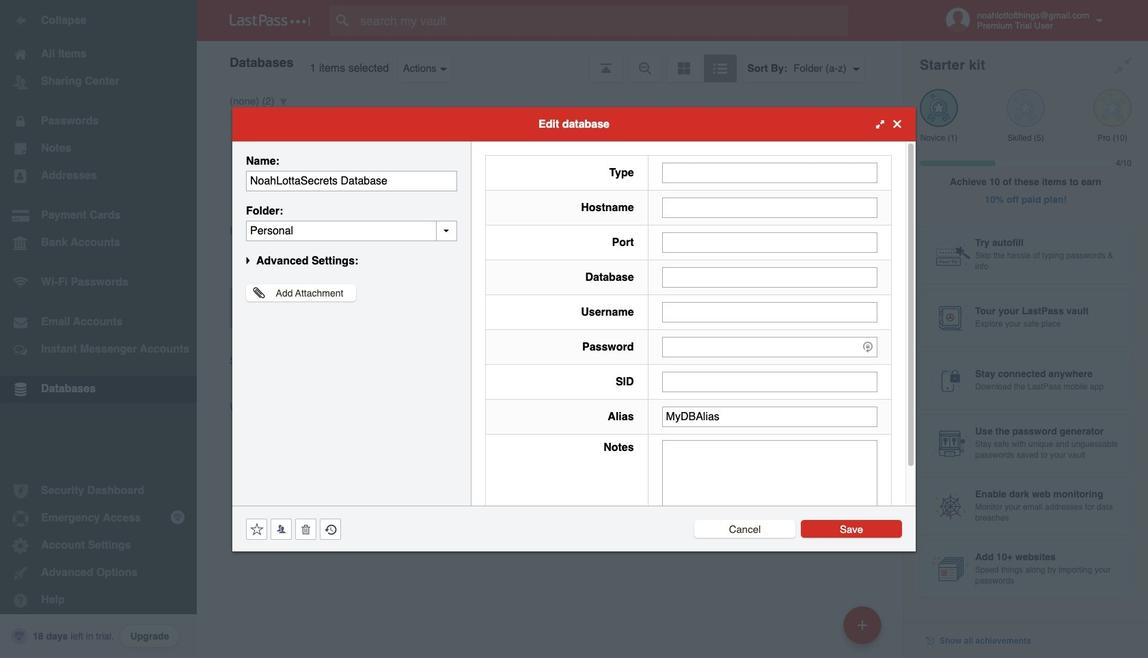 Task type: vqa. For each thing, say whether or not it's contained in the screenshot.
New item element
no



Task type: describe. For each thing, give the bounding box(es) containing it.
search my vault text field
[[330, 5, 876, 36]]

vault options navigation
[[197, 41, 904, 82]]



Task type: locate. For each thing, give the bounding box(es) containing it.
new item navigation
[[839, 603, 890, 659]]

Search search field
[[330, 5, 876, 36]]

lastpass image
[[230, 14, 310, 27]]

None text field
[[246, 171, 458, 191], [662, 197, 878, 218], [662, 232, 878, 253], [662, 372, 878, 392], [662, 440, 878, 525], [246, 171, 458, 191], [662, 197, 878, 218], [662, 232, 878, 253], [662, 372, 878, 392], [662, 440, 878, 525]]

new item image
[[858, 621, 868, 630]]

dialog
[[233, 107, 916, 552]]

main navigation navigation
[[0, 0, 197, 659]]

None text field
[[662, 162, 878, 183], [246, 221, 458, 241], [662, 267, 878, 288], [662, 302, 878, 322], [662, 407, 878, 427], [662, 162, 878, 183], [246, 221, 458, 241], [662, 267, 878, 288], [662, 302, 878, 322], [662, 407, 878, 427]]

None password field
[[662, 337, 878, 357]]



